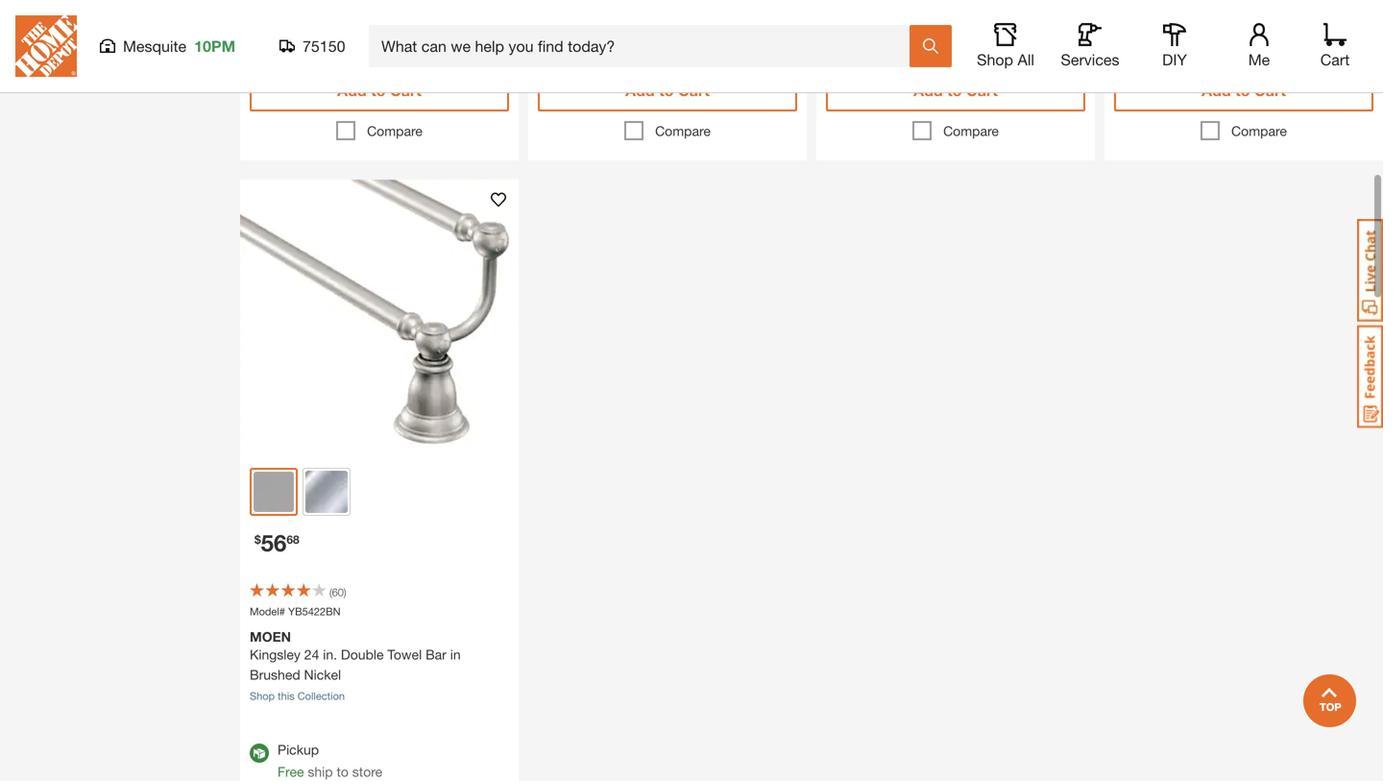 Task type: describe. For each thing, give the bounding box(es) containing it.
kingsley
[[250, 647, 301, 662]]

in
[[450, 647, 461, 662]]

ship
[[308, 764, 333, 780]]

chrome image
[[306, 471, 348, 513]]

mesquite
[[123, 37, 186, 55]]

1 add to cart from the left
[[337, 81, 422, 99]]

in.
[[323, 647, 337, 662]]

the home depot logo image
[[15, 15, 77, 77]]

4 add to cart button from the left
[[1114, 69, 1374, 111]]

yb5422bn
[[288, 605, 341, 618]]

pickup
[[278, 742, 319, 758]]

brushed nickel image
[[254, 472, 294, 512]]

2 add to cart button from the left
[[538, 69, 797, 111]]

model# yb5422bn
[[250, 605, 341, 618]]

services
[[1061, 50, 1120, 69]]

3 add to cart button from the left
[[826, 69, 1086, 111]]

available for pickup image
[[250, 744, 269, 763]]

all
[[1018, 50, 1035, 69]]

)
[[344, 586, 346, 599]]

24
[[304, 647, 319, 662]]

$
[[255, 533, 261, 546]]

collection
[[298, 690, 345, 702]]

nickel
[[304, 667, 341, 683]]

3 compare from the left
[[944, 123, 999, 139]]

feedback link image
[[1358, 325, 1383, 428]]

4 add to cart from the left
[[1202, 81, 1286, 99]]

brushed
[[250, 667, 300, 683]]

(
[[330, 586, 332, 599]]

kingsley 24 in. double towel bar in brushed nickel image
[[240, 180, 519, 458]]

( 60 )
[[330, 586, 346, 599]]

60
[[332, 586, 344, 599]]

4 add from the left
[[1202, 81, 1231, 99]]



Task type: vqa. For each thing, say whether or not it's contained in the screenshot.
"Number"
no



Task type: locate. For each thing, give the bounding box(es) containing it.
to for third add to cart button from right
[[659, 81, 674, 99]]

services button
[[1060, 23, 1121, 69]]

2 compare from the left
[[655, 123, 711, 139]]

this
[[278, 690, 295, 702]]

moen kingsley 24 in. double towel bar in brushed nickel shop this collection
[[250, 629, 461, 702]]

1 add to cart button from the left
[[250, 69, 509, 111]]

75150
[[303, 37, 345, 55]]

add to cart button down the shop all
[[826, 69, 1086, 111]]

2 add from the left
[[626, 81, 655, 99]]

cart
[[1321, 50, 1350, 69], [390, 81, 422, 99], [678, 81, 710, 99], [966, 81, 998, 99], [1255, 81, 1286, 99]]

to for 4th add to cart button from right
[[371, 81, 386, 99]]

moen
[[250, 629, 291, 645]]

free
[[278, 764, 304, 780]]

add to cart down the shop all
[[914, 81, 998, 99]]

mesquite 10pm
[[123, 37, 235, 55]]

pickup free ship to store
[[278, 742, 383, 780]]

0 vertical spatial shop
[[977, 50, 1014, 69]]

double
[[341, 647, 384, 662]]

add to cart button down 75150 at the top
[[250, 69, 509, 111]]

compare
[[367, 123, 423, 139], [655, 123, 711, 139], [944, 123, 999, 139], [1232, 123, 1287, 139]]

me button
[[1229, 23, 1290, 69]]

68
[[287, 533, 299, 546]]

$ 56 68
[[255, 529, 299, 556]]

1 add from the left
[[337, 81, 367, 99]]

model#
[[250, 605, 285, 618]]

add
[[337, 81, 367, 99], [626, 81, 655, 99], [914, 81, 943, 99], [1202, 81, 1231, 99]]

to for 3rd add to cart button from the left
[[947, 81, 962, 99]]

1 compare from the left
[[367, 123, 423, 139]]

4 compare from the left
[[1232, 123, 1287, 139]]

live chat image
[[1358, 219, 1383, 322]]

add to cart button down what can we help you find today? search field
[[538, 69, 797, 111]]

to for fourth add to cart button
[[1236, 81, 1250, 99]]

shop left this
[[250, 690, 275, 702]]

add to cart down 75150 at the top
[[337, 81, 422, 99]]

cart link
[[1314, 23, 1357, 69]]

shop all button
[[975, 23, 1037, 69]]

shop inside button
[[977, 50, 1014, 69]]

3 add to cart from the left
[[914, 81, 998, 99]]

to
[[371, 81, 386, 99], [659, 81, 674, 99], [947, 81, 962, 99], [1236, 81, 1250, 99], [337, 764, 349, 780]]

1 vertical spatial shop
[[250, 690, 275, 702]]

shop all
[[977, 50, 1035, 69]]

bar
[[426, 647, 447, 662]]

add to cart
[[337, 81, 422, 99], [626, 81, 710, 99], [914, 81, 998, 99], [1202, 81, 1286, 99]]

store
[[352, 764, 383, 780]]

10pm
[[194, 37, 235, 55]]

to inside pickup free ship to store
[[337, 764, 349, 780]]

What can we help you find today? search field
[[381, 26, 909, 66]]

75150 button
[[280, 37, 346, 56]]

diy
[[1163, 50, 1187, 69]]

shop left all
[[977, 50, 1014, 69]]

shop
[[977, 50, 1014, 69], [250, 690, 275, 702]]

shop inside moen kingsley 24 in. double towel bar in brushed nickel shop this collection
[[250, 690, 275, 702]]

1 horizontal spatial shop
[[977, 50, 1014, 69]]

shop this collection link
[[250, 690, 345, 702]]

56
[[261, 529, 287, 556]]

add to cart button down me
[[1114, 69, 1374, 111]]

diy button
[[1144, 23, 1206, 69]]

add to cart button
[[250, 69, 509, 111], [538, 69, 797, 111], [826, 69, 1086, 111], [1114, 69, 1374, 111]]

me
[[1249, 50, 1270, 69]]

add to cart down what can we help you find today? search field
[[626, 81, 710, 99]]

0 horizontal spatial shop
[[250, 690, 275, 702]]

add to cart down me
[[1202, 81, 1286, 99]]

2 add to cart from the left
[[626, 81, 710, 99]]

towel
[[388, 647, 422, 662]]

3 add from the left
[[914, 81, 943, 99]]



